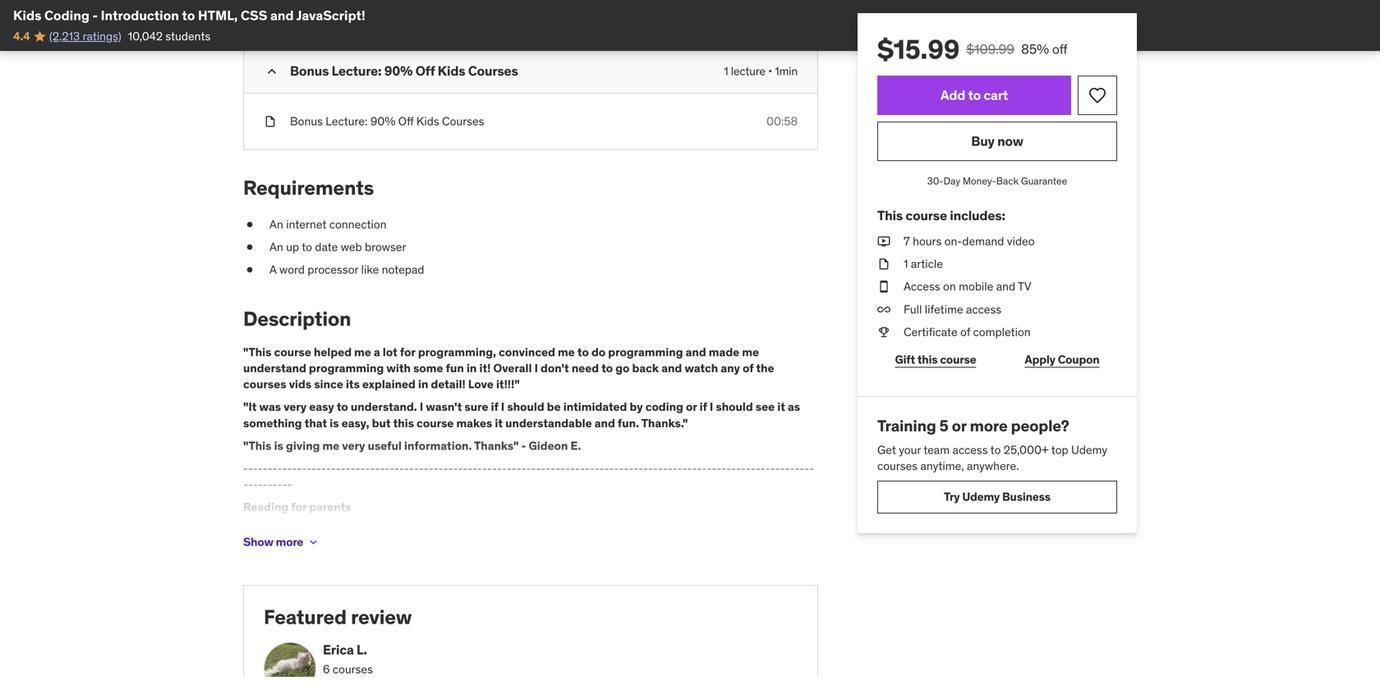 Task type: describe. For each thing, give the bounding box(es) containing it.
top
[[1052, 442, 1069, 457]]

this inside gift this course link
[[918, 352, 938, 367]]

0 vertical spatial lecture:
[[332, 62, 382, 79]]

courses inside erica l. 6 courses
[[333, 662, 373, 677]]

$109.99
[[967, 41, 1015, 58]]

word
[[279, 262, 305, 277]]

1 horizontal spatial off
[[416, 62, 435, 79]]

0 vertical spatial do
[[592, 345, 606, 360]]

demand
[[963, 234, 1005, 249]]

course up understand
[[274, 345, 311, 360]]

try
[[944, 490, 960, 504]]

me right giving
[[323, 438, 340, 453]]

gift
[[896, 352, 916, 367]]

courses inside training 5 or more people? get your team access to 25,000+ top udemy courses anytime, anywhere.
[[878, 459, 918, 473]]

why
[[335, 539, 358, 553]]

add
[[941, 87, 966, 103]]

its
[[346, 377, 360, 392]]

0 vertical spatial courses
[[468, 62, 518, 79]]

to inside training 5 or more people? get your team access to 25,000+ top udemy courses anytime, anywhere.
[[991, 442, 1001, 457]]

anytime,
[[921, 459, 965, 473]]

1 horizontal spatial i
[[501, 400, 505, 414]]

1 article
[[904, 257, 944, 271]]

don't
[[597, 523, 624, 537]]

training
[[878, 416, 937, 436]]

l.
[[357, 642, 367, 659]]

internet
[[286, 217, 327, 232]]

national
[[294, 555, 335, 570]]

add to cart
[[941, 87, 1009, 103]]

don't
[[541, 361, 569, 376]]

small image
[[264, 63, 280, 80]]

long
[[498, 539, 521, 553]]

$15.99 $109.99 85% off
[[878, 33, 1068, 66]]

date
[[315, 240, 338, 254]]

1 horizontal spatial on
[[944, 279, 957, 294]]

makes
[[457, 416, 493, 431]]

understandable
[[506, 416, 592, 431]]

xsmall image for 7
[[878, 233, 891, 250]]

lot
[[383, 345, 398, 360]]

buy now button
[[878, 122, 1118, 161]]

quiz.
[[375, 14, 398, 29]]

kids coding - introduction to html, css and javascript!
[[13, 7, 366, 24]]

students
[[166, 29, 211, 43]]

on inside the ""this course helped me a lot for programming, convinced me to do programming and made me understand programming with some fun in it! overall i don't need to go back and watch any of the courses vids since its explained in detail! love it!!!" "it was very easy to understand. i wasn't sure if i should be intimidated by coding or if i should see it as something that is easy, but this course makes it understandable and fun. thanks." "this is giving me very useful information. thanks" - gideon e. --------------------------------------------------------------------------------------------------------------------- ---------- reading for parents do your kids spend too much time on the computer, phone or tablet? don't you wish they could do something more productive? why not get them to learn a life long valuable skill that will lead them into a career that pays 2 times the national average?"
[[420, 523, 433, 537]]

or inside training 5 or more people? get your team access to 25,000+ top udemy courses anytime, anywhere.
[[952, 416, 967, 436]]

0 horizontal spatial very
[[284, 400, 307, 414]]

(2,213
[[49, 29, 80, 43]]

but
[[372, 416, 391, 431]]

0 vertical spatial 90%
[[384, 62, 413, 79]]

get
[[380, 539, 397, 553]]

0 vertical spatial or
[[686, 400, 697, 414]]

2 "this from the top
[[243, 438, 272, 453]]

final
[[290, 14, 315, 29]]

xsmall image for final
[[264, 13, 277, 30]]

do
[[243, 523, 258, 537]]

fun
[[446, 361, 464, 376]]

intimidated
[[564, 400, 627, 414]]

1 "this from the top
[[243, 345, 272, 360]]

wishlist image
[[1088, 85, 1108, 105]]

into
[[688, 539, 708, 553]]

0 horizontal spatial i
[[420, 400, 423, 414]]

gift this course link
[[878, 344, 994, 376]]

and down "programming and"
[[662, 361, 682, 376]]

"it
[[243, 400, 257, 414]]

career
[[719, 539, 752, 553]]

anywhere.
[[967, 459, 1020, 473]]

vids
[[289, 377, 312, 392]]

watch
[[685, 361, 719, 376]]

certificate
[[904, 325, 958, 339]]

back
[[633, 361, 659, 376]]

buy
[[972, 133, 995, 150]]

includes:
[[950, 207, 1006, 224]]

more inside button
[[276, 535, 304, 549]]

1 horizontal spatial something
[[746, 523, 800, 537]]

get
[[878, 442, 897, 457]]

1 horizontal spatial in
[[467, 361, 477, 376]]

hours
[[913, 234, 942, 249]]

1 vertical spatial 90%
[[371, 114, 396, 129]]

overall
[[494, 361, 532, 376]]

an up to date web browser
[[270, 240, 406, 254]]

5 for training
[[940, 416, 949, 436]]

erica
[[323, 642, 354, 659]]

4.4
[[13, 29, 30, 43]]

10,042 students
[[128, 29, 211, 43]]

(2,213 ratings)
[[49, 29, 121, 43]]

your inside training 5 or more people? get your team access to 25,000+ top udemy courses anytime, anywhere.
[[899, 442, 921, 457]]

5 for final
[[318, 14, 324, 29]]

2 vertical spatial kids
[[417, 114, 439, 129]]

2 bonus lecture: 90% off kids courses from the top
[[290, 114, 485, 129]]

0 horizontal spatial in
[[418, 377, 429, 392]]

xsmall image for 1 article
[[878, 256, 891, 272]]

css
[[241, 7, 267, 24]]

tablet?
[[558, 523, 594, 537]]

helped
[[314, 345, 352, 360]]

2 horizontal spatial i
[[535, 361, 538, 376]]

more inside training 5 or more people? get your team access to 25,000+ top udemy courses anytime, anywhere.
[[970, 416, 1008, 436]]

this course includes:
[[878, 207, 1006, 224]]

too
[[344, 523, 361, 537]]

xsmall image for full
[[878, 301, 891, 318]]

1 vertical spatial lecture:
[[326, 114, 368, 129]]

introduction
[[101, 7, 179, 24]]

team
[[924, 442, 950, 457]]

of inside the ""this course helped me a lot for programming, convinced me to do programming and made me understand programming with some fun in it! overall i don't need to go back and watch any of the courses vids since its explained in detail! love it!!!" "it was very easy to understand. i wasn't sure if i should be intimidated by coding or if i should see it as something that is easy, but this course makes it understandable and fun. thanks." "this is giving me very useful information. thanks" - gideon e. --------------------------------------------------------------------------------------------------------------------- ---------- reading for parents do your kids spend too much time on the computer, phone or tablet? don't you wish they could do something more productive? why not get them to learn a life long valuable skill that will lead them into a career that pays 2 times the national average?"
[[743, 361, 754, 376]]

a
[[270, 262, 277, 277]]

udemy inside training 5 or more people? get your team access to 25,000+ top udemy courses anytime, anywhere.
[[1072, 442, 1108, 457]]

1 vertical spatial courses
[[442, 114, 485, 129]]

understand.
[[351, 400, 417, 414]]

0 vertical spatial kids
[[13, 7, 41, 24]]

me up don't
[[558, 345, 575, 360]]

and right 'css'
[[270, 7, 294, 24]]

times
[[243, 555, 272, 570]]

access on mobile and tv
[[904, 279, 1032, 294]]

0 vertical spatial the
[[757, 361, 775, 376]]

browser
[[365, 240, 406, 254]]

tv
[[1018, 279, 1032, 294]]

article
[[911, 257, 944, 271]]

connection
[[330, 217, 387, 232]]

parents
[[309, 500, 352, 515]]

html,
[[198, 7, 238, 24]]

apply coupon button
[[1008, 344, 1118, 376]]



Task type: vqa. For each thing, say whether or not it's contained in the screenshot.
"Training"
yes



Task type: locate. For each thing, give the bounding box(es) containing it.
1 bonus lecture: 90% off kids courses from the top
[[290, 62, 518, 79]]

do up need
[[592, 345, 606, 360]]

0 vertical spatial 1
[[724, 64, 729, 78]]

to left go
[[602, 361, 613, 376]]

0 horizontal spatial something
[[243, 416, 302, 431]]

of down full lifetime access
[[961, 325, 971, 339]]

valuable
[[523, 539, 566, 553]]

that
[[305, 416, 327, 431], [591, 539, 612, 553], [754, 539, 775, 553]]

show
[[243, 535, 274, 549]]

not
[[361, 539, 377, 553]]

xsmall image
[[264, 13, 277, 30], [878, 233, 891, 250], [243, 239, 256, 255], [878, 301, 891, 318]]

1 vertical spatial it
[[495, 416, 503, 431]]

0 vertical spatial it
[[778, 400, 786, 414]]

your right get at the bottom of page
[[899, 442, 921, 457]]

something
[[243, 416, 302, 431], [746, 523, 800, 537]]

1 horizontal spatial is
[[330, 416, 339, 431]]

do
[[592, 345, 606, 360], [730, 523, 743, 537]]

1 vertical spatial in
[[418, 377, 429, 392]]

xsmall image left certificate
[[878, 324, 891, 340]]

1 vertical spatial courses
[[878, 459, 918, 473]]

easy,
[[342, 416, 370, 431]]

sure
[[465, 400, 489, 414]]

with
[[387, 361, 411, 376]]

me up programming
[[354, 345, 371, 360]]

1 vertical spatial 5
[[940, 416, 949, 436]]

courses down l.
[[333, 662, 373, 677]]

1 horizontal spatial or
[[686, 400, 697, 414]]

0 horizontal spatial them
[[400, 539, 427, 553]]

0 vertical spatial bonus
[[290, 62, 329, 79]]

5 inside training 5 or more people? get your team access to 25,000+ top udemy courses anytime, anywhere.
[[940, 416, 949, 436]]

an for an internet connection
[[270, 217, 283, 232]]

1 horizontal spatial them
[[659, 539, 685, 553]]

$15.99
[[878, 33, 960, 66]]

0 vertical spatial is
[[330, 416, 339, 431]]

time
[[395, 523, 418, 537]]

0 horizontal spatial courses
[[243, 377, 287, 392]]

0 horizontal spatial or
[[545, 523, 556, 537]]

1 them from the left
[[400, 539, 427, 553]]

xsmall image for certificate of completion
[[878, 324, 891, 340]]

xsmall image up national
[[307, 536, 320, 549]]

0 vertical spatial udemy
[[1072, 442, 1108, 457]]

0 horizontal spatial this
[[393, 416, 414, 431]]

1 vertical spatial of
[[743, 361, 754, 376]]

certificate of completion
[[904, 325, 1031, 339]]

javascript!
[[296, 7, 366, 24]]

the up "learn"
[[436, 523, 453, 537]]

in down "some"
[[418, 377, 429, 392]]

0 vertical spatial access
[[967, 302, 1002, 317]]

back
[[997, 175, 1019, 187]]

1 horizontal spatial your
[[899, 442, 921, 457]]

2 an from the top
[[270, 240, 283, 254]]

programming
[[309, 361, 384, 376]]

of right any
[[743, 361, 754, 376]]

bonus right small icon
[[290, 62, 329, 79]]

1 vertical spatial udemy
[[963, 490, 1000, 504]]

course down certificate of completion
[[941, 352, 977, 367]]

2 horizontal spatial courses
[[878, 459, 918, 473]]

or up anytime,
[[952, 416, 967, 436]]

0 vertical spatial of
[[961, 325, 971, 339]]

2 vertical spatial or
[[545, 523, 556, 537]]

and down intimidated in the left bottom of the page
[[595, 416, 615, 431]]

1 vertical spatial bonus
[[290, 114, 323, 129]]

0 vertical spatial your
[[899, 442, 921, 457]]

the right any
[[757, 361, 775, 376]]

thanks."
[[642, 416, 688, 431]]

an
[[270, 217, 283, 232], [270, 240, 283, 254]]

i left wasn't
[[420, 400, 423, 414]]

them down wish
[[659, 539, 685, 553]]

mobile
[[959, 279, 994, 294]]

0 vertical spatial very
[[284, 400, 307, 414]]

or up valuable
[[545, 523, 556, 537]]

1 vertical spatial bonus lecture: 90% off kids courses
[[290, 114, 485, 129]]

full
[[904, 302, 923, 317]]

final 5 question quiz.
[[290, 14, 398, 29]]

0 horizontal spatial if
[[491, 400, 499, 414]]

25,000+
[[1004, 442, 1049, 457]]

understand
[[243, 361, 307, 376]]

lecture: up requirements
[[326, 114, 368, 129]]

lead
[[634, 539, 656, 553]]

an internet connection
[[270, 217, 387, 232]]

to left cart
[[969, 87, 981, 103]]

the down show more
[[274, 555, 291, 570]]

buy now
[[972, 133, 1024, 150]]

more right 'show'
[[276, 535, 304, 549]]

a
[[374, 345, 380, 360], [471, 539, 477, 553], [711, 539, 717, 553]]

show more button
[[243, 526, 320, 559]]

0 horizontal spatial your
[[261, 523, 283, 537]]

and left tv
[[997, 279, 1016, 294]]

1 vertical spatial is
[[274, 438, 284, 453]]

if right sure
[[491, 400, 499, 414]]

now
[[998, 133, 1024, 150]]

"this course helped me a lot for programming, convinced me to do programming and made me understand programming with some fun in it! overall i don't need to go back and watch any of the courses vids since its explained in detail! love it!!!" "it was very easy to understand. i wasn't sure if i should be intimidated by coding or if i should see it as something that is easy, but this course makes it understandable and fun. thanks." "this is giving me very useful information. thanks" - gideon e. --------------------------------------------------------------------------------------------------------------------- ---------- reading for parents do your kids spend too much time on the computer, phone or tablet? don't you wish they could do something more productive? why not get them to learn a life long valuable skill that will lead them into a career that pays 2 times the national average?
[[243, 345, 815, 570]]

by
[[630, 400, 643, 414]]

is down "easy"
[[330, 416, 339, 431]]

erica l. 6 courses
[[323, 642, 373, 677]]

1 horizontal spatial courses
[[333, 662, 373, 677]]

you
[[627, 523, 645, 537]]

more up anywhere.
[[970, 416, 1008, 436]]

1 horizontal spatial do
[[730, 523, 743, 537]]

1 for 1 lecture • 1min
[[724, 64, 729, 78]]

a word processor like notepad
[[270, 262, 425, 277]]

me right made
[[742, 345, 760, 360]]

1 bonus from the top
[[290, 62, 329, 79]]

xsmall image for a word processor like notepad
[[243, 262, 256, 278]]

xsmall image for an
[[243, 239, 256, 255]]

is left giving
[[274, 438, 284, 453]]

i left don't
[[535, 361, 538, 376]]

in left "it!"
[[467, 361, 477, 376]]

this right but
[[393, 416, 414, 431]]

detail! love
[[431, 377, 494, 392]]

do up career
[[730, 523, 743, 537]]

very down easy, in the left bottom of the page
[[342, 438, 365, 453]]

more inside the ""this course helped me a lot for programming, convinced me to do programming and made me understand programming with some fun in it! overall i don't need to go back and watch any of the courses vids since its explained in detail! love it!!!" "it was very easy to understand. i wasn't sure if i should be intimidated by coding or if i should see it as something that is easy, but this course makes it understandable and fun. thanks." "this is giving me very useful information. thanks" - gideon e. --------------------------------------------------------------------------------------------------------------------- ---------- reading for parents do your kids spend too much time on the computer, phone or tablet? don't you wish they could do something more productive? why not get them to learn a life long valuable skill that will lead them into a career that pays 2 times the national average?"
[[243, 539, 270, 553]]

0 vertical spatial 5
[[318, 14, 324, 29]]

10,042
[[128, 29, 163, 43]]

apply coupon
[[1025, 352, 1100, 367]]

courses down get at the bottom of page
[[878, 459, 918, 473]]

2 horizontal spatial more
[[970, 416, 1008, 436]]

like
[[361, 262, 379, 277]]

1 vertical spatial or
[[952, 416, 967, 436]]

0 horizontal spatial the
[[274, 555, 291, 570]]

0 vertical spatial for
[[400, 345, 416, 360]]

an left up
[[270, 240, 283, 254]]

your right do
[[261, 523, 283, 537]]

0 vertical spatial something
[[243, 416, 302, 431]]

xsmall image inside show more button
[[307, 536, 320, 549]]

5 up team
[[940, 416, 949, 436]]

course down wasn't
[[417, 416, 454, 431]]

something up pays
[[746, 523, 800, 537]]

kids
[[286, 523, 307, 537]]

on up full lifetime access
[[944, 279, 957, 294]]

6
[[323, 662, 330, 677]]

1 vertical spatial for
[[291, 500, 307, 515]]

erica liu image
[[264, 643, 316, 677]]

a right into
[[711, 539, 717, 553]]

1 vertical spatial "this
[[243, 438, 272, 453]]

0 horizontal spatial it
[[495, 416, 503, 431]]

2 vertical spatial the
[[274, 555, 291, 570]]

if left i should
[[700, 400, 708, 414]]

1 vertical spatial kids
[[438, 62, 466, 79]]

them
[[400, 539, 427, 553], [659, 539, 685, 553]]

this right gift
[[918, 352, 938, 367]]

completion
[[974, 325, 1031, 339]]

0 vertical spatial "this
[[243, 345, 272, 360]]

to right up
[[302, 240, 312, 254]]

to left "learn"
[[429, 539, 440, 553]]

1 vertical spatial off
[[398, 114, 414, 129]]

access up anywhere.
[[953, 442, 988, 457]]

0 horizontal spatial 1
[[724, 64, 729, 78]]

1 horizontal spatial if
[[700, 400, 708, 414]]

2 vertical spatial courses
[[333, 662, 373, 677]]

courses down understand
[[243, 377, 287, 392]]

processor
[[308, 262, 359, 277]]

1 left lecture
[[724, 64, 729, 78]]

for
[[400, 345, 416, 360], [291, 500, 307, 515]]

a left life
[[471, 539, 477, 553]]

i left should
[[501, 400, 505, 414]]

be
[[547, 400, 561, 414]]

coding
[[44, 7, 90, 24]]

xsmall image left a
[[243, 262, 256, 278]]

wasn't
[[426, 400, 462, 414]]

to up anywhere.
[[991, 442, 1001, 457]]

1 horizontal spatial for
[[400, 345, 416, 360]]

2
[[804, 539, 811, 553]]

0 vertical spatial an
[[270, 217, 283, 232]]

up
[[286, 240, 299, 254]]

some
[[414, 361, 443, 376]]

them down "time"
[[400, 539, 427, 553]]

0 horizontal spatial on
[[420, 523, 433, 537]]

udemy right top in the right bottom of the page
[[1072, 442, 1108, 457]]

1 horizontal spatial 1
[[904, 257, 909, 271]]

xsmall image left access
[[878, 279, 891, 295]]

1 lecture • 1min
[[724, 64, 798, 78]]

for right the lot
[[400, 345, 416, 360]]

that down don't
[[591, 539, 612, 553]]

0 vertical spatial on
[[944, 279, 957, 294]]

for up kids
[[291, 500, 307, 515]]

web
[[341, 240, 362, 254]]

1 horizontal spatial more
[[276, 535, 304, 549]]

it left as
[[778, 400, 786, 414]]

85%
[[1022, 41, 1050, 58]]

description
[[243, 307, 351, 331]]

course up the hours
[[906, 207, 948, 224]]

your inside the ""this course helped me a lot for programming, convinced me to do programming and made me understand programming with some fun in it! overall i don't need to go back and watch any of the courses vids since its explained in detail! love it!!!" "it was very easy to understand. i wasn't sure if i should be intimidated by coding or if i should see it as something that is easy, but this course makes it understandable and fun. thanks." "this is giving me very useful information. thanks" - gideon e. --------------------------------------------------------------------------------------------------------------------- ---------- reading for parents do your kids spend too much time on the computer, phone or tablet? don't you wish they could do something more productive? why not get them to learn a life long valuable skill that will lead them into a career that pays 2 times the national average?"
[[261, 523, 283, 537]]

1 vertical spatial do
[[730, 523, 743, 537]]

1 horizontal spatial a
[[471, 539, 477, 553]]

1 vertical spatial very
[[342, 438, 365, 453]]

xsmall image down small icon
[[264, 113, 277, 129]]

0 horizontal spatial is
[[274, 438, 284, 453]]

lifetime
[[925, 302, 964, 317]]

it!
[[480, 361, 491, 376]]

e.
[[571, 438, 581, 453]]

1 if from the left
[[491, 400, 499, 414]]

that left pays
[[754, 539, 775, 553]]

5 right final
[[318, 14, 324, 29]]

courses inside the ""this course helped me a lot for programming, convinced me to do programming and made me understand programming with some fun in it! overall i don't need to go back and watch any of the courses vids since its explained in detail! love it!!!" "it was very easy to understand. i wasn't sure if i should be intimidated by coding or if i should see it as something that is easy, but this course makes it understandable and fun. thanks." "this is giving me very useful information. thanks" - gideon e. --------------------------------------------------------------------------------------------------------------------- ---------- reading for parents do your kids spend too much time on the computer, phone or tablet? don't you wish they could do something more productive? why not get them to learn a life long valuable skill that will lead them into a career that pays 2 times the national average?"
[[243, 377, 287, 392]]

more up times
[[243, 539, 270, 553]]

need
[[572, 361, 599, 376]]

1 left article in the right of the page
[[904, 257, 909, 271]]

gift this course
[[896, 352, 977, 367]]

will
[[615, 539, 632, 553]]

0 horizontal spatial off
[[398, 114, 414, 129]]

0 vertical spatial off
[[416, 62, 435, 79]]

0 horizontal spatial more
[[243, 539, 270, 553]]

1 horizontal spatial the
[[436, 523, 453, 537]]

2 horizontal spatial a
[[711, 539, 717, 553]]

2 horizontal spatial that
[[754, 539, 775, 553]]

udemy
[[1072, 442, 1108, 457], [963, 490, 1000, 504]]

1 horizontal spatial very
[[342, 438, 365, 453]]

to up students
[[182, 7, 195, 24]]

1min
[[775, 64, 798, 78]]

to up easy, in the left bottom of the page
[[337, 400, 348, 414]]

"this down "it on the left of page
[[243, 438, 272, 453]]

0 vertical spatial in
[[467, 361, 477, 376]]

a left the lot
[[374, 345, 380, 360]]

programming and
[[608, 345, 707, 360]]

2 if from the left
[[700, 400, 708, 414]]

1 vertical spatial your
[[261, 523, 283, 537]]

xsmall image left up
[[243, 239, 256, 255]]

1 vertical spatial access
[[953, 442, 988, 457]]

0 horizontal spatial that
[[305, 416, 327, 431]]

very down vids in the bottom of the page
[[284, 400, 307, 414]]

business
[[1003, 490, 1051, 504]]

could
[[699, 523, 727, 537]]

ratings)
[[83, 29, 121, 43]]

or right "coding"
[[686, 400, 697, 414]]

life
[[480, 539, 495, 553]]

xsmall image for an internet connection
[[243, 216, 256, 233]]

0 vertical spatial this
[[918, 352, 938, 367]]

phone
[[510, 523, 542, 537]]

video
[[1008, 234, 1035, 249]]

0 horizontal spatial udemy
[[963, 490, 1000, 504]]

0 vertical spatial courses
[[243, 377, 287, 392]]

that down "easy"
[[305, 416, 327, 431]]

0 horizontal spatial a
[[374, 345, 380, 360]]

•
[[769, 64, 773, 78]]

1 horizontal spatial that
[[591, 539, 612, 553]]

xsmall image left 7
[[878, 233, 891, 250]]

1 vertical spatial something
[[746, 523, 800, 537]]

something down was
[[243, 416, 302, 431]]

lecture
[[731, 64, 766, 78]]

0 horizontal spatial for
[[291, 500, 307, 515]]

access down mobile
[[967, 302, 1002, 317]]

xsmall image for access on mobile and tv
[[878, 279, 891, 295]]

2 them from the left
[[659, 539, 685, 553]]

1 an from the top
[[270, 217, 283, 232]]

2 bonus from the top
[[290, 114, 323, 129]]

"this up understand
[[243, 345, 272, 360]]

1 horizontal spatial this
[[918, 352, 938, 367]]

1 vertical spatial on
[[420, 523, 433, 537]]

try udemy business
[[944, 490, 1051, 504]]

lecture: down question
[[332, 62, 382, 79]]

1 for 1 article
[[904, 257, 909, 271]]

xsmall image left internet at the top left of page
[[243, 216, 256, 233]]

it up thanks"
[[495, 416, 503, 431]]

on right "time"
[[420, 523, 433, 537]]

to up need
[[578, 345, 589, 360]]

xsmall image left full
[[878, 301, 891, 318]]

xsmall image left 1 article on the right top of the page
[[878, 256, 891, 272]]

an for an up to date web browser
[[270, 240, 283, 254]]

1 horizontal spatial udemy
[[1072, 442, 1108, 457]]

should
[[507, 400, 545, 414]]

apply
[[1025, 352, 1056, 367]]

1 horizontal spatial it
[[778, 400, 786, 414]]

to inside add to cart button
[[969, 87, 981, 103]]

1 horizontal spatial 5
[[940, 416, 949, 436]]

programming, convinced
[[418, 345, 556, 360]]

1 vertical spatial this
[[393, 416, 414, 431]]

this inside the ""this course helped me a lot for programming, convinced me to do programming and made me understand programming with some fun in it! overall i don't need to go back and watch any of the courses vids since its explained in detail! love it!!!" "it was very easy to understand. i wasn't sure if i should be intimidated by coding or if i should see it as something that is easy, but this course makes it understandable and fun. thanks." "this is giving me very useful information. thanks" - gideon e. --------------------------------------------------------------------------------------------------------------------- ---------- reading for parents do your kids spend too much time on the computer, phone or tablet? don't you wish they could do something more productive? why not get them to learn a life long valuable skill that will lead them into a career that pays 2 times the national average?"
[[393, 416, 414, 431]]

or
[[686, 400, 697, 414], [952, 416, 967, 436], [545, 523, 556, 537]]

udemy right the try
[[963, 490, 1000, 504]]

0 vertical spatial bonus lecture: 90% off kids courses
[[290, 62, 518, 79]]

skill
[[569, 539, 589, 553]]

access
[[967, 302, 1002, 317], [953, 442, 988, 457]]

xsmall image left final
[[264, 13, 277, 30]]

1 vertical spatial 1
[[904, 257, 909, 271]]

xsmall image
[[264, 113, 277, 129], [243, 216, 256, 233], [878, 256, 891, 272], [243, 262, 256, 278], [878, 279, 891, 295], [878, 324, 891, 340], [307, 536, 320, 549]]

an left internet at the top left of page
[[270, 217, 283, 232]]

bonus up requirements
[[290, 114, 323, 129]]

access inside training 5 or more people? get your team access to 25,000+ top udemy courses anytime, anywhere.
[[953, 442, 988, 457]]

1 vertical spatial an
[[270, 240, 283, 254]]



